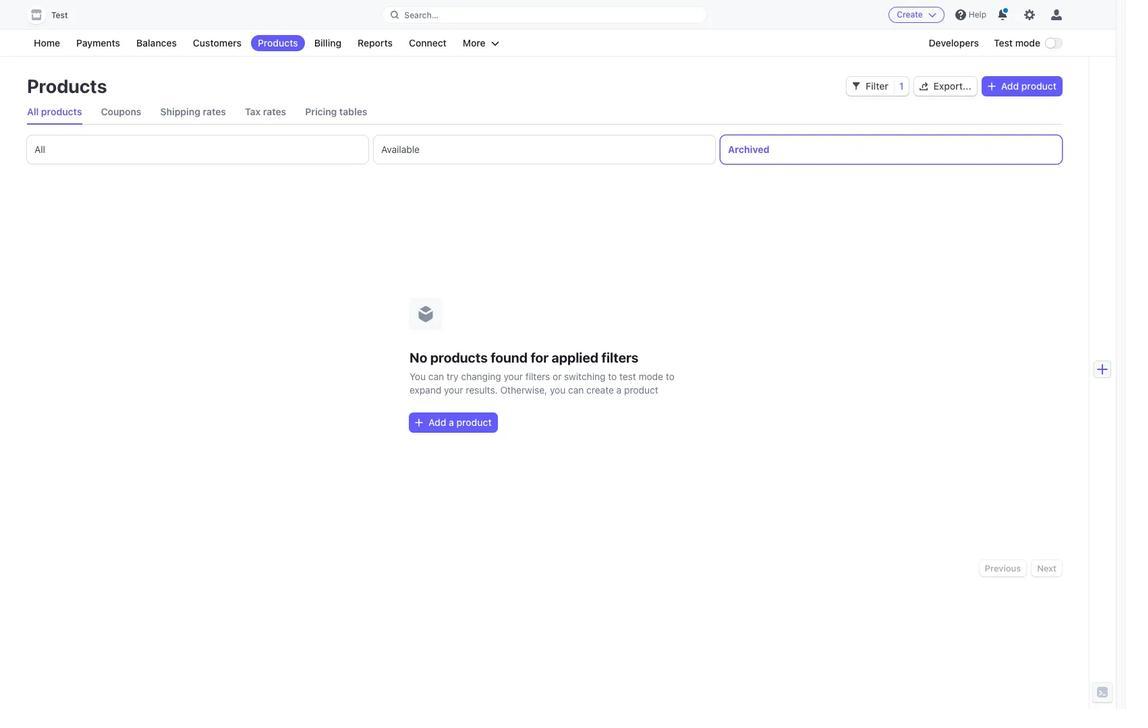 Task type: describe. For each thing, give the bounding box(es) containing it.
more button
[[456, 35, 506, 51]]

rates for shipping rates
[[203, 106, 226, 117]]

you
[[550, 384, 566, 396]]

previous
[[985, 563, 1021, 574]]

all for all
[[34, 144, 45, 155]]

test
[[619, 371, 636, 382]]

developers link
[[922, 35, 986, 51]]

try
[[447, 371, 459, 382]]

payments
[[76, 37, 120, 49]]

changing
[[461, 371, 501, 382]]

add product link
[[982, 77, 1062, 96]]

billing
[[314, 37, 341, 49]]

connect link
[[402, 35, 453, 51]]

balances link
[[130, 35, 183, 51]]

products link
[[251, 35, 305, 51]]

home
[[34, 37, 60, 49]]

or
[[553, 371, 562, 382]]

developers
[[929, 37, 979, 49]]

archived
[[728, 144, 770, 155]]

test for test mode
[[994, 37, 1013, 49]]

help button
[[950, 4, 992, 26]]

add a product
[[428, 417, 492, 428]]

reports link
[[351, 35, 399, 51]]

filter
[[866, 80, 889, 92]]

connect
[[409, 37, 447, 49]]

test mode
[[994, 37, 1040, 49]]

no
[[410, 350, 427, 365]]

test button
[[27, 5, 81, 24]]

coupons
[[101, 106, 141, 117]]

svg image for export...
[[920, 82, 928, 90]]

home link
[[27, 35, 67, 51]]

next button
[[1032, 561, 1062, 577]]

create
[[897, 9, 923, 20]]

1 to from the left
[[608, 371, 617, 382]]

available
[[381, 144, 420, 155]]

search…
[[404, 10, 439, 20]]

pricing tables
[[305, 106, 367, 117]]

1
[[899, 80, 904, 92]]

create button
[[889, 7, 945, 23]]

tab list containing all
[[27, 136, 1062, 164]]

export... button
[[915, 77, 977, 96]]

add a product link
[[410, 413, 497, 432]]

0 horizontal spatial can
[[428, 371, 444, 382]]

all button
[[27, 136, 368, 164]]

you
[[410, 371, 426, 382]]

help
[[969, 9, 986, 20]]

results.
[[466, 384, 498, 396]]

add for add product
[[1001, 80, 1019, 92]]

previous button
[[980, 561, 1026, 577]]

0 horizontal spatial filters
[[526, 371, 550, 382]]

tax rates
[[245, 106, 286, 117]]

product inside no products found for applied filters you can try changing your filters or switching to test mode to expand your results. otherwise, you can create a product
[[624, 384, 658, 396]]

1 vertical spatial products
[[27, 75, 107, 97]]



Task type: locate. For each thing, give the bounding box(es) containing it.
1 vertical spatial add
[[428, 417, 446, 428]]

products for no
[[430, 350, 488, 365]]

rates
[[203, 106, 226, 117], [263, 106, 286, 117]]

1 horizontal spatial rates
[[263, 106, 286, 117]]

tab list containing all products
[[27, 100, 1062, 125]]

test up home
[[51, 10, 68, 20]]

customers
[[193, 37, 242, 49]]

tables
[[339, 106, 367, 117]]

svg image down expand
[[415, 419, 423, 427]]

product
[[1021, 80, 1057, 92], [624, 384, 658, 396], [457, 417, 492, 428]]

0 horizontal spatial rates
[[203, 106, 226, 117]]

0 vertical spatial test
[[51, 10, 68, 20]]

switching
[[564, 371, 606, 382]]

add product
[[1001, 80, 1057, 92]]

all products
[[27, 106, 82, 117]]

0 horizontal spatial mode
[[639, 371, 663, 382]]

test
[[51, 10, 68, 20], [994, 37, 1013, 49]]

product down "test"
[[624, 384, 658, 396]]

svg image for add product
[[988, 82, 996, 90]]

tab list
[[27, 100, 1062, 125], [27, 136, 1062, 164]]

payments link
[[70, 35, 127, 51]]

1 horizontal spatial mode
[[1015, 37, 1040, 49]]

balances
[[136, 37, 177, 49]]

to right "test"
[[666, 371, 675, 382]]

tax
[[245, 106, 261, 117]]

svg image left the add product
[[988, 82, 996, 90]]

shipping
[[160, 106, 200, 117]]

shipping rates
[[160, 106, 226, 117]]

1 tab list from the top
[[27, 100, 1062, 125]]

add for add a product
[[428, 417, 446, 428]]

1 vertical spatial mode
[[639, 371, 663, 382]]

1 vertical spatial your
[[444, 384, 463, 396]]

expand
[[410, 384, 441, 396]]

all inside button
[[34, 144, 45, 155]]

otherwise,
[[500, 384, 547, 396]]

products
[[258, 37, 298, 49], [27, 75, 107, 97]]

1 vertical spatial a
[[449, 417, 454, 428]]

2 tab list from the top
[[27, 136, 1062, 164]]

test inside button
[[51, 10, 68, 20]]

add down test mode on the right top of the page
[[1001, 80, 1019, 92]]

0 vertical spatial products
[[258, 37, 298, 49]]

0 vertical spatial product
[[1021, 80, 1057, 92]]

0 horizontal spatial add
[[428, 417, 446, 428]]

0 vertical spatial add
[[1001, 80, 1019, 92]]

filters
[[602, 350, 639, 365], [526, 371, 550, 382]]

0 horizontal spatial to
[[608, 371, 617, 382]]

found
[[491, 350, 528, 365]]

to left "test"
[[608, 371, 617, 382]]

shipping rates link
[[160, 100, 226, 124]]

0 horizontal spatial your
[[444, 384, 463, 396]]

your up otherwise,
[[504, 371, 523, 382]]

svg image
[[920, 82, 928, 90], [988, 82, 996, 90], [415, 419, 423, 427]]

mode up the add product
[[1015, 37, 1040, 49]]

svg image right the 1
[[920, 82, 928, 90]]

coupons link
[[101, 100, 141, 124]]

can down switching
[[568, 384, 584, 396]]

0 vertical spatial can
[[428, 371, 444, 382]]

can left try
[[428, 371, 444, 382]]

test down notifications icon
[[994, 37, 1013, 49]]

filters down for
[[526, 371, 550, 382]]

1 horizontal spatial test
[[994, 37, 1013, 49]]

all for all products
[[27, 106, 39, 117]]

export...
[[934, 80, 971, 92]]

tax rates link
[[245, 100, 286, 124]]

product down test mode on the right top of the page
[[1021, 80, 1057, 92]]

product down results.
[[457, 417, 492, 428]]

0 vertical spatial products
[[41, 106, 82, 117]]

0 horizontal spatial product
[[457, 417, 492, 428]]

1 vertical spatial can
[[568, 384, 584, 396]]

Search… search field
[[383, 6, 706, 23]]

all
[[27, 106, 39, 117], [34, 144, 45, 155]]

1 vertical spatial tab list
[[27, 136, 1062, 164]]

rates inside 'link'
[[203, 106, 226, 117]]

1 vertical spatial products
[[430, 350, 488, 365]]

add down expand
[[428, 417, 446, 428]]

svg image inside add product link
[[988, 82, 996, 90]]

more
[[463, 37, 486, 49]]

svg image inside add a product link
[[415, 419, 423, 427]]

1 horizontal spatial filters
[[602, 350, 639, 365]]

0 vertical spatial all
[[27, 106, 39, 117]]

0 vertical spatial mode
[[1015, 37, 1040, 49]]

0 horizontal spatial a
[[449, 417, 454, 428]]

products inside no products found for applied filters you can try changing your filters or switching to test mode to expand your results. otherwise, you can create a product
[[430, 350, 488, 365]]

create
[[586, 384, 614, 396]]

mode inside no products found for applied filters you can try changing your filters or switching to test mode to expand your results. otherwise, you can create a product
[[639, 371, 663, 382]]

1 vertical spatial product
[[624, 384, 658, 396]]

billing link
[[308, 35, 348, 51]]

can
[[428, 371, 444, 382], [568, 384, 584, 396]]

test for test
[[51, 10, 68, 20]]

1 horizontal spatial a
[[617, 384, 622, 396]]

mode
[[1015, 37, 1040, 49], [639, 371, 663, 382]]

1 vertical spatial filters
[[526, 371, 550, 382]]

svg image inside export... popup button
[[920, 82, 928, 90]]

pricing tables link
[[305, 100, 367, 124]]

applied
[[552, 350, 599, 365]]

0 vertical spatial a
[[617, 384, 622, 396]]

2 horizontal spatial product
[[1021, 80, 1057, 92]]

to
[[608, 371, 617, 382], [666, 371, 675, 382]]

your down try
[[444, 384, 463, 396]]

2 vertical spatial product
[[457, 417, 492, 428]]

products up all products
[[27, 75, 107, 97]]

reports
[[358, 37, 393, 49]]

notifications image
[[997, 9, 1008, 20]]

a down "test"
[[617, 384, 622, 396]]

products left coupons
[[41, 106, 82, 117]]

0 vertical spatial filters
[[602, 350, 639, 365]]

a
[[617, 384, 622, 396], [449, 417, 454, 428]]

2 to from the left
[[666, 371, 675, 382]]

products
[[41, 106, 82, 117], [430, 350, 488, 365]]

add
[[1001, 80, 1019, 92], [428, 417, 446, 428]]

available button
[[374, 136, 715, 164]]

0 horizontal spatial svg image
[[415, 419, 423, 427]]

1 horizontal spatial svg image
[[920, 82, 928, 90]]

1 vertical spatial test
[[994, 37, 1013, 49]]

1 horizontal spatial your
[[504, 371, 523, 382]]

archived button
[[721, 136, 1062, 164]]

1 horizontal spatial products
[[430, 350, 488, 365]]

1 rates from the left
[[203, 106, 226, 117]]

products left billing
[[258, 37, 298, 49]]

customers link
[[186, 35, 248, 51]]

products for all
[[41, 106, 82, 117]]

2 rates from the left
[[263, 106, 286, 117]]

your
[[504, 371, 523, 382], [444, 384, 463, 396]]

0 horizontal spatial products
[[27, 75, 107, 97]]

rates right tax
[[263, 106, 286, 117]]

0 horizontal spatial products
[[41, 106, 82, 117]]

next
[[1037, 563, 1057, 574]]

svg image for add a product
[[415, 419, 423, 427]]

1 horizontal spatial product
[[624, 384, 658, 396]]

a down try
[[449, 417, 454, 428]]

2 horizontal spatial svg image
[[988, 82, 996, 90]]

products inside products link
[[258, 37, 298, 49]]

all products link
[[27, 100, 82, 124]]

0 vertical spatial tab list
[[27, 100, 1062, 125]]

products up try
[[430, 350, 488, 365]]

Search… text field
[[383, 6, 706, 23]]

mode right "test"
[[639, 371, 663, 382]]

pricing
[[305, 106, 337, 117]]

1 horizontal spatial can
[[568, 384, 584, 396]]

filters up "test"
[[602, 350, 639, 365]]

no products found for applied filters you can try changing your filters or switching to test mode to expand your results. otherwise, you can create a product
[[410, 350, 675, 396]]

1 horizontal spatial to
[[666, 371, 675, 382]]

0 horizontal spatial test
[[51, 10, 68, 20]]

1 horizontal spatial add
[[1001, 80, 1019, 92]]

for
[[531, 350, 549, 365]]

0 vertical spatial your
[[504, 371, 523, 382]]

rates for tax rates
[[263, 106, 286, 117]]

rates right shipping
[[203, 106, 226, 117]]

a inside no products found for applied filters you can try changing your filters or switching to test mode to expand your results. otherwise, you can create a product
[[617, 384, 622, 396]]

1 vertical spatial all
[[34, 144, 45, 155]]

1 horizontal spatial products
[[258, 37, 298, 49]]

svg image
[[852, 82, 860, 90]]



Task type: vqa. For each thing, say whether or not it's contained in the screenshot.
AS
no



